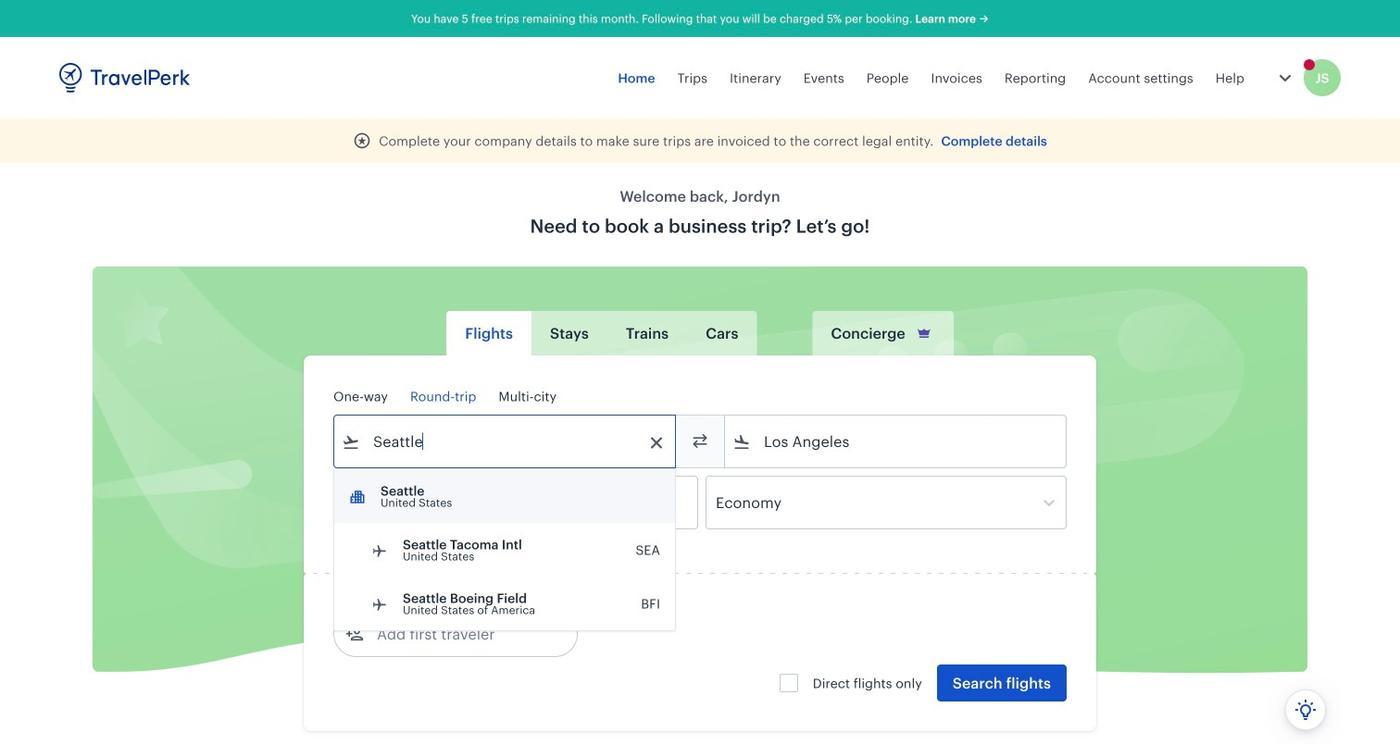 Task type: vqa. For each thing, say whether or not it's contained in the screenshot.
Frontier Airlines icon
no



Task type: describe. For each thing, give the bounding box(es) containing it.
Return text field
[[470, 477, 567, 529]]

Depart text field
[[360, 477, 457, 529]]

To search field
[[751, 427, 1042, 457]]



Task type: locate. For each thing, give the bounding box(es) containing it.
Add first traveler search field
[[364, 620, 557, 649]]

From search field
[[360, 427, 651, 457]]



